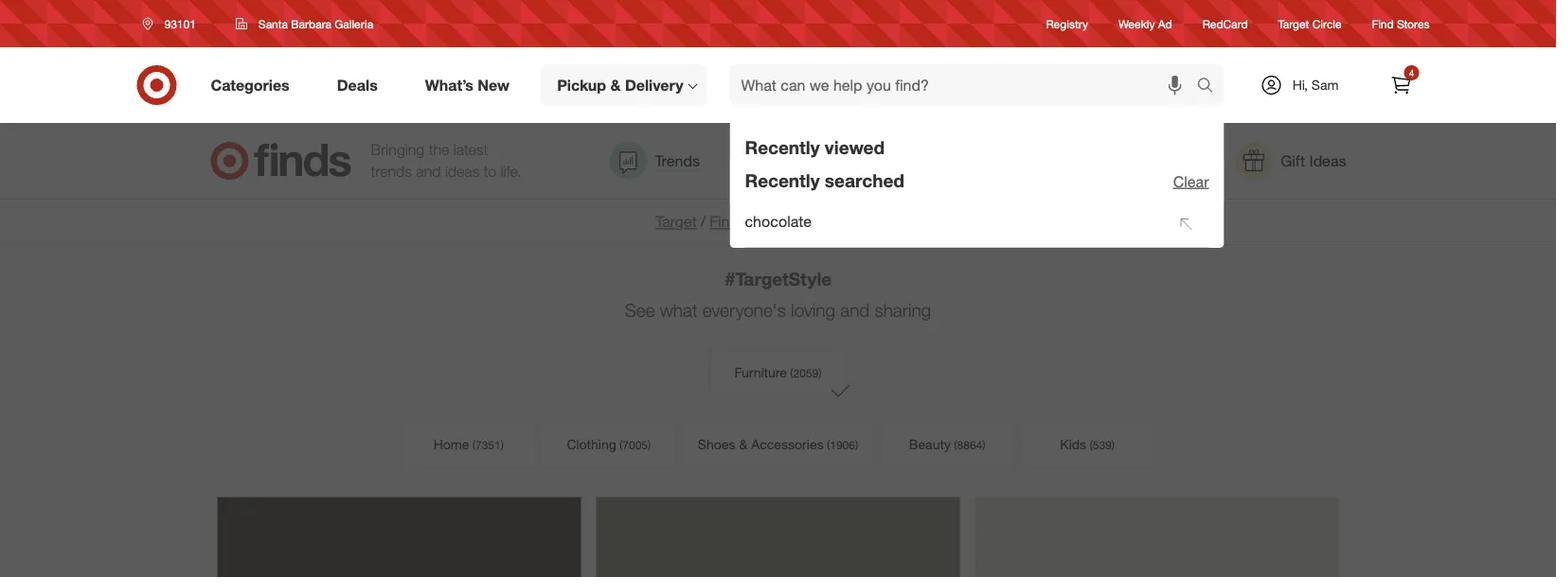 Task type: describe. For each thing, give the bounding box(es) containing it.
93101 button
[[130, 7, 216, 41]]

sharing
[[875, 300, 931, 322]]

pickup
[[557, 76, 606, 94]]

clothing ( 7005 )
[[567, 436, 651, 453]]

target circle link
[[1278, 16, 1342, 32]]

( inside shoes & accessories ( 1906 )
[[827, 438, 830, 453]]

3 / from the left
[[808, 213, 813, 231]]

beauty
[[909, 436, 951, 453]]

home ( 7351 )
[[434, 436, 504, 453]]

2 / from the left
[[750, 213, 755, 231]]

what's new
[[425, 76, 510, 94]]

chocolate
[[745, 213, 812, 231]]

registry
[[1046, 17, 1088, 31]]

1906
[[830, 438, 855, 453]]

deals link
[[321, 64, 401, 106]]

shoes & accessories ( 1906 )
[[698, 436, 858, 453]]

target for target / finds / trends /
[[656, 213, 697, 231]]

find stores
[[1372, 17, 1430, 31]]

new
[[478, 76, 510, 94]]

1 / from the left
[[701, 213, 706, 231]]

galleria
[[335, 17, 373, 31]]

recently for recently searched
[[745, 170, 820, 192]]

registry link
[[1046, 16, 1088, 32]]

everyone's
[[703, 300, 786, 322]]

delivery
[[625, 76, 684, 94]]

target for target circle
[[1278, 17, 1310, 31]]

gift
[[1281, 152, 1306, 170]]

viewed
[[825, 136, 885, 158]]

8864
[[957, 438, 983, 453]]

pickup & delivery link
[[541, 64, 707, 106]]

redcard
[[1203, 17, 1248, 31]]

gift ideas
[[1281, 152, 1347, 170]]

hi,
[[1293, 77, 1308, 93]]

chocolate link
[[745, 204, 1164, 245]]

gift ideas link
[[1235, 142, 1347, 180]]

7005
[[623, 438, 648, 453]]

recently viewed
[[745, 136, 885, 158]]

categories link
[[195, 64, 313, 106]]

) for home
[[501, 438, 504, 453]]

4 link
[[1381, 64, 1422, 106]]

barbara
[[291, 17, 331, 31]]

redcard link
[[1203, 16, 1248, 32]]

shoes
[[698, 436, 736, 453]]

recently searched
[[745, 170, 905, 192]]

bringing the latest trends and ideas to life.
[[371, 141, 521, 181]]

93101
[[164, 17, 196, 31]]

clear link
[[1173, 173, 1209, 191]]

searched
[[825, 170, 905, 192]]

7351
[[476, 438, 501, 453]]

what
[[660, 300, 698, 322]]

) for clothing
[[648, 438, 651, 453]]

1 ideas from the left
[[861, 152, 898, 170]]

santa barbara galleria
[[258, 17, 373, 31]]

hi, sam
[[1293, 77, 1339, 93]]

target circle
[[1278, 17, 1342, 31]]

kids ( 539 )
[[1060, 436, 1115, 453]]

weekly ad
[[1119, 17, 1173, 31]]



Task type: vqa. For each thing, say whether or not it's contained in the screenshot.
all colors icon
no



Task type: locate. For each thing, give the bounding box(es) containing it.
target inside target circle link
[[1278, 17, 1310, 31]]

4
[[1409, 67, 1415, 79]]

home
[[434, 436, 469, 453]]

( inside home ( 7351 )
[[472, 438, 476, 453]]

( right "furniture"
[[790, 366, 793, 381]]

( right accessories
[[827, 438, 830, 453]]

& inside pickup & delivery link
[[611, 76, 621, 94]]

target finds image
[[210, 142, 352, 180]]

trends
[[371, 162, 412, 181]]

0 horizontal spatial trends
[[655, 152, 700, 170]]

What can we help you find? suggestions appear below search field
[[730, 64, 1202, 106]]

0 vertical spatial trends link
[[610, 142, 700, 180]]

0 horizontal spatial &
[[611, 76, 621, 94]]

) inside kids ( 539 )
[[1112, 438, 1115, 453]]

0 vertical spatial target
[[1278, 17, 1310, 31]]

) right "furniture"
[[819, 366, 822, 381]]

the
[[429, 141, 449, 159]]

circle
[[1313, 17, 1342, 31]]

trends up target link at the top left of page
[[655, 152, 700, 170]]

( for beauty
[[954, 438, 957, 453]]

( inside clothing ( 7005 )
[[620, 438, 623, 453]]

and inside bringing the latest trends and ideas to life.
[[416, 162, 441, 181]]

/ down recently searched
[[808, 213, 813, 231]]

1 horizontal spatial /
[[750, 213, 755, 231]]

) for furniture
[[819, 366, 822, 381]]

0 horizontal spatial and
[[416, 162, 441, 181]]

) right kids
[[1112, 438, 1115, 453]]

target link
[[656, 213, 697, 231]]

1 horizontal spatial trends link
[[759, 213, 804, 231]]

latest
[[454, 141, 488, 159]]

) inside home ( 7351 )
[[501, 438, 504, 453]]

find stores link
[[1372, 16, 1430, 32]]

2 horizontal spatial /
[[808, 213, 813, 231]]

recently for recently viewed
[[745, 136, 820, 158]]

1 vertical spatial recently
[[745, 170, 820, 192]]

1 horizontal spatial trends
[[759, 213, 804, 231]]

0 horizontal spatial target
[[656, 213, 697, 231]]

clothing
[[567, 436, 616, 453]]

and for loving
[[841, 300, 870, 322]]

trends link up target link at the top left of page
[[610, 142, 700, 180]]

1 vertical spatial trends link
[[759, 213, 804, 231]]

( right kids
[[1090, 438, 1093, 453]]

ideas link
[[816, 142, 898, 180]]

& for accessories
[[739, 436, 748, 453]]

/ left finds
[[701, 213, 706, 231]]

weekly
[[1119, 17, 1155, 31]]

) inside clothing ( 7005 )
[[648, 438, 651, 453]]

0 vertical spatial &
[[611, 76, 621, 94]]

) right accessories
[[855, 438, 858, 453]]

) for kids
[[1112, 438, 1115, 453]]

) inside furniture ( 2059 )
[[819, 366, 822, 381]]

) right beauty
[[983, 438, 986, 453]]

& right pickup
[[611, 76, 621, 94]]

search
[[1188, 78, 1234, 96]]

trends link
[[610, 142, 700, 180], [759, 213, 804, 231]]

& for delivery
[[611, 76, 621, 94]]

santa
[[258, 17, 288, 31]]

bringing
[[371, 141, 425, 159]]

recently up chocolate
[[745, 170, 820, 192]]

( right "clothing"
[[620, 438, 623, 453]]

( right beauty
[[954, 438, 957, 453]]

life.
[[501, 162, 521, 181]]

) inside shoes & accessories ( 1906 )
[[855, 438, 858, 453]]

weekly ad link
[[1119, 16, 1173, 32]]

)
[[819, 366, 822, 381], [501, 438, 504, 453], [648, 438, 651, 453], [855, 438, 858, 453], [983, 438, 986, 453], [1112, 438, 1115, 453]]

trends
[[655, 152, 700, 170], [759, 213, 804, 231]]

and
[[416, 162, 441, 181], [841, 300, 870, 322]]

0 vertical spatial and
[[416, 162, 441, 181]]

2 ideas from the left
[[1310, 152, 1347, 170]]

( for clothing
[[620, 438, 623, 453]]

) right home in the left of the page
[[501, 438, 504, 453]]

1 horizontal spatial target
[[1278, 17, 1310, 31]]

/ right finds link
[[750, 213, 755, 231]]

pickup & delivery
[[557, 76, 684, 94]]

search button
[[1188, 64, 1234, 110]]

deals
[[337, 76, 378, 94]]

(
[[790, 366, 793, 381], [472, 438, 476, 453], [620, 438, 623, 453], [827, 438, 830, 453], [954, 438, 957, 453], [1090, 438, 1093, 453]]

what's new link
[[409, 64, 533, 106]]

sam
[[1312, 77, 1339, 93]]

categories
[[211, 76, 290, 94]]

0 horizontal spatial /
[[701, 213, 706, 231]]

what's
[[425, 76, 474, 94]]

( inside furniture ( 2059 )
[[790, 366, 793, 381]]

ideas
[[445, 162, 480, 181]]

0 horizontal spatial ideas
[[861, 152, 898, 170]]

ideas
[[861, 152, 898, 170], [1310, 152, 1347, 170]]

( for kids
[[1090, 438, 1093, 453]]

santa barbara galleria button
[[223, 7, 386, 41]]

see what everyone's loving and sharing
[[625, 300, 931, 322]]

finds link
[[710, 213, 746, 231]]

1 vertical spatial &
[[739, 436, 748, 453]]

2059
[[793, 366, 819, 381]]

and for trends
[[416, 162, 441, 181]]

) for beauty
[[983, 438, 986, 453]]

( inside beauty ( 8864 )
[[954, 438, 957, 453]]

target left finds
[[656, 213, 697, 231]]

& right shoes
[[739, 436, 748, 453]]

accessories
[[751, 436, 824, 453]]

539
[[1093, 438, 1112, 453]]

finds
[[710, 213, 746, 231]]

1 horizontal spatial &
[[739, 436, 748, 453]]

kids
[[1060, 436, 1087, 453]]

2 recently from the top
[[745, 170, 820, 192]]

beauty ( 8864 )
[[909, 436, 986, 453]]

#targetstyle
[[725, 268, 832, 290]]

0 vertical spatial recently
[[745, 136, 820, 158]]

&
[[611, 76, 621, 94], [739, 436, 748, 453]]

see
[[625, 300, 655, 322]]

( for home
[[472, 438, 476, 453]]

and down the
[[416, 162, 441, 181]]

( inside kids ( 539 )
[[1090, 438, 1093, 453]]

0 vertical spatial trends
[[655, 152, 700, 170]]

and right the loving
[[841, 300, 870, 322]]

target left circle
[[1278, 17, 1310, 31]]

target / finds / trends /
[[656, 213, 813, 231]]

1 vertical spatial trends
[[759, 213, 804, 231]]

1 recently from the top
[[745, 136, 820, 158]]

) inside beauty ( 8864 )
[[983, 438, 986, 453]]

recently up recently searched
[[745, 136, 820, 158]]

( right home in the left of the page
[[472, 438, 476, 453]]

( for furniture
[[790, 366, 793, 381]]

clear
[[1173, 173, 1209, 191]]

loving
[[791, 300, 836, 322]]

1 vertical spatial target
[[656, 213, 697, 231]]

furniture
[[735, 364, 787, 381]]

) right "clothing"
[[648, 438, 651, 453]]

0 horizontal spatial trends link
[[610, 142, 700, 180]]

ad
[[1158, 17, 1173, 31]]

recently
[[745, 136, 820, 158], [745, 170, 820, 192]]

find
[[1372, 17, 1394, 31]]

to
[[484, 162, 497, 181]]

trends link right finds
[[759, 213, 804, 231]]

1 horizontal spatial and
[[841, 300, 870, 322]]

1 vertical spatial and
[[841, 300, 870, 322]]

trends right finds
[[759, 213, 804, 231]]

1 horizontal spatial ideas
[[1310, 152, 1347, 170]]

stores
[[1397, 17, 1430, 31]]

furniture ( 2059 )
[[735, 364, 822, 381]]

target
[[1278, 17, 1310, 31], [656, 213, 697, 231]]

/
[[701, 213, 706, 231], [750, 213, 755, 231], [808, 213, 813, 231]]



